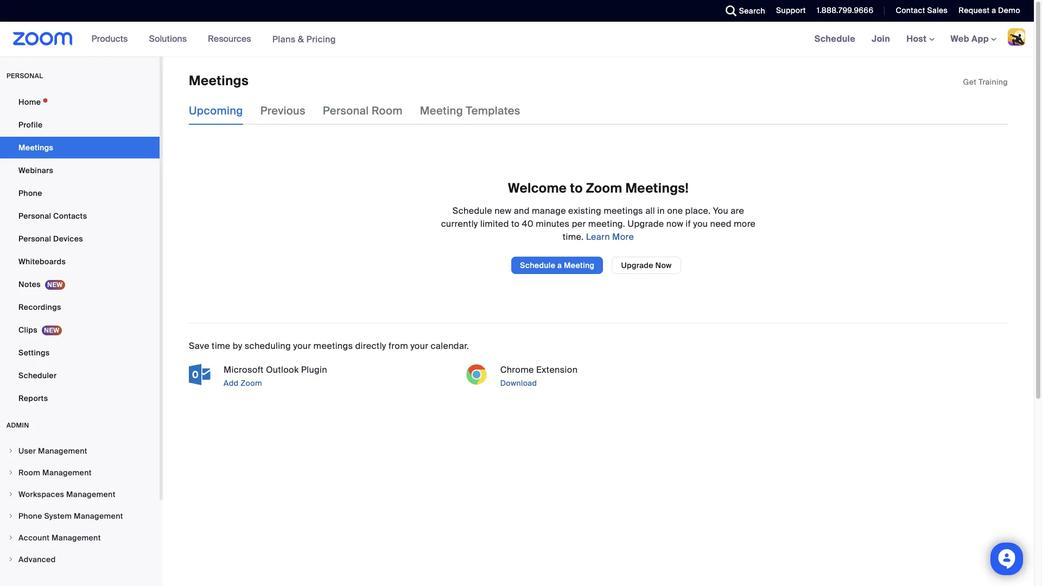 Task type: locate. For each thing, give the bounding box(es) containing it.
learn more
[[584, 231, 634, 243]]

personal devices link
[[0, 228, 160, 250]]

outlook
[[266, 364, 299, 376]]

zoom up existing
[[586, 180, 623, 197]]

1 vertical spatial right image
[[8, 513, 14, 520]]

schedule inside schedule new and manage existing meetings all in one place. you are currently limited to 40 minutes per meeting. upgrade now if you need more time.
[[453, 205, 492, 217]]

contact sales link
[[888, 0, 951, 22], [896, 5, 948, 15]]

1 vertical spatial phone
[[18, 511, 42, 521]]

settings
[[18, 348, 50, 358]]

1 vertical spatial upgrade
[[621, 261, 654, 270]]

personal contacts
[[18, 211, 87, 221]]

1 right image from the top
[[8, 448, 14, 454]]

personal contacts link
[[0, 205, 160, 227]]

schedule for schedule new and manage existing meetings all in one place. you are currently limited to 40 minutes per meeting. upgrade now if you need more time.
[[453, 205, 492, 217]]

1 vertical spatial to
[[511, 218, 520, 230]]

webinars
[[18, 166, 53, 175]]

1 horizontal spatial a
[[992, 5, 997, 15]]

right image for user
[[8, 448, 14, 454]]

2 vertical spatial right image
[[8, 557, 14, 563]]

personal inside tabs of meeting tab list
[[323, 104, 369, 118]]

right image inside advanced menu item
[[8, 557, 14, 563]]

0 horizontal spatial meeting
[[420, 104, 463, 118]]

account
[[18, 533, 50, 543]]

schedule down 1.888.799.9666
[[815, 33, 856, 45]]

support link
[[768, 0, 809, 22], [776, 5, 806, 15]]

your right "from"
[[411, 340, 429, 352]]

profile
[[18, 120, 43, 130]]

1 horizontal spatial zoom
[[586, 180, 623, 197]]

1.888.799.9666 button up schedule link
[[817, 5, 874, 15]]

1 right image from the top
[[8, 470, 14, 476]]

1 horizontal spatial meeting
[[564, 261, 595, 270]]

3 right image from the top
[[8, 557, 14, 563]]

profile link
[[0, 114, 160, 136]]

2 right image from the top
[[8, 491, 14, 498]]

meeting down time.
[[564, 261, 595, 270]]

upgrade
[[628, 218, 664, 230], [621, 261, 654, 270]]

1 horizontal spatial meetings
[[189, 72, 249, 89]]

and
[[514, 205, 530, 217]]

0 vertical spatial meetings
[[189, 72, 249, 89]]

manage
[[532, 205, 566, 217]]

management for workspaces management
[[66, 490, 116, 500]]

from
[[389, 340, 408, 352]]

to up existing
[[570, 180, 583, 197]]

0 horizontal spatial room
[[18, 468, 40, 478]]

need
[[710, 218, 732, 230]]

zoom down microsoft
[[241, 378, 262, 388]]

meetings inside schedule new and manage existing meetings all in one place. you are currently limited to 40 minutes per meeting. upgrade now if you need more time.
[[604, 205, 643, 217]]

chrome
[[500, 364, 534, 376]]

right image inside the account management menu item
[[8, 535, 14, 541]]

phone down webinars
[[18, 188, 42, 198]]

recordings link
[[0, 296, 160, 318]]

schedule new and manage existing meetings all in one place. you are currently limited to 40 minutes per meeting. upgrade now if you need more time.
[[441, 205, 756, 243]]

existing
[[569, 205, 602, 217]]

schedule up currently at the left top
[[453, 205, 492, 217]]

room
[[372, 104, 403, 118], [18, 468, 40, 478]]

microsoft
[[224, 364, 264, 376]]

products button
[[92, 22, 133, 56]]

0 vertical spatial phone
[[18, 188, 42, 198]]

time
[[212, 340, 231, 352]]

0 vertical spatial right image
[[8, 470, 14, 476]]

welcome to zoom meetings!
[[508, 180, 689, 197]]

user management menu item
[[0, 441, 160, 462]]

1 vertical spatial schedule
[[453, 205, 492, 217]]

right image left room management
[[8, 470, 14, 476]]

1 horizontal spatial schedule
[[520, 261, 556, 270]]

one
[[667, 205, 683, 217]]

1 vertical spatial zoom
[[241, 378, 262, 388]]

right image
[[8, 448, 14, 454], [8, 491, 14, 498], [8, 557, 14, 563]]

management up room management
[[38, 446, 87, 456]]

0 horizontal spatial meetings
[[18, 143, 53, 153]]

3 right image from the top
[[8, 535, 14, 541]]

right image
[[8, 470, 14, 476], [8, 513, 14, 520], [8, 535, 14, 541]]

phone system management menu item
[[0, 506, 160, 527]]

settings link
[[0, 342, 160, 364]]

meeting
[[420, 104, 463, 118], [564, 261, 595, 270]]

zoom inside microsoft outlook plugin add zoom
[[241, 378, 262, 388]]

home
[[18, 97, 41, 107]]

management down phone system management menu item
[[52, 533, 101, 543]]

web app
[[951, 33, 989, 45]]

user
[[18, 446, 36, 456]]

meetings navigation
[[807, 22, 1034, 57]]

2 right image from the top
[[8, 513, 14, 520]]

right image inside room management menu item
[[8, 470, 14, 476]]

demo
[[999, 5, 1021, 15]]

management up workspaces management
[[42, 468, 92, 478]]

phone inside the "personal menu" menu
[[18, 188, 42, 198]]

0 horizontal spatial your
[[293, 340, 311, 352]]

meetings up "meeting."
[[604, 205, 643, 217]]

web
[[951, 33, 970, 45]]

a for request
[[992, 5, 997, 15]]

upgrade down all at the top of page
[[628, 218, 664, 230]]

0 vertical spatial right image
[[8, 448, 14, 454]]

right image left workspaces
[[8, 491, 14, 498]]

0 vertical spatial a
[[992, 5, 997, 15]]

upgrade left now
[[621, 261, 654, 270]]

zoom
[[586, 180, 623, 197], [241, 378, 262, 388]]

0 horizontal spatial meetings
[[314, 340, 353, 352]]

room inside tabs of meeting tab list
[[372, 104, 403, 118]]

workspaces management
[[18, 490, 116, 500]]

0 horizontal spatial zoom
[[241, 378, 262, 388]]

schedule
[[815, 33, 856, 45], [453, 205, 492, 217], [520, 261, 556, 270]]

to left 40
[[511, 218, 520, 230]]

0 vertical spatial upgrade
[[628, 218, 664, 230]]

1 vertical spatial meeting
[[564, 261, 595, 270]]

whiteboards link
[[0, 251, 160, 273]]

personal for personal contacts
[[18, 211, 51, 221]]

schedule inside "button"
[[520, 261, 556, 270]]

0 horizontal spatial to
[[511, 218, 520, 230]]

right image for workspaces
[[8, 491, 14, 498]]

phone for phone
[[18, 188, 42, 198]]

phone
[[18, 188, 42, 198], [18, 511, 42, 521]]

0 horizontal spatial a
[[558, 261, 562, 270]]

tabs of meeting tab list
[[189, 97, 538, 125]]

a left demo
[[992, 5, 997, 15]]

to
[[570, 180, 583, 197], [511, 218, 520, 230]]

plugin
[[301, 364, 327, 376]]

right image left user at the bottom left of page
[[8, 448, 14, 454]]

schedule a meeting button
[[512, 257, 603, 274]]

per
[[572, 218, 586, 230]]

0 vertical spatial personal
[[323, 104, 369, 118]]

0 vertical spatial schedule
[[815, 33, 856, 45]]

currently
[[441, 218, 478, 230]]

management
[[38, 446, 87, 456], [42, 468, 92, 478], [66, 490, 116, 500], [74, 511, 123, 521], [52, 533, 101, 543]]

personal
[[323, 104, 369, 118], [18, 211, 51, 221], [18, 234, 51, 244]]

personal
[[7, 72, 43, 80]]

1.888.799.9666 button
[[809, 0, 877, 22], [817, 5, 874, 15]]

room inside menu item
[[18, 468, 40, 478]]

0 vertical spatial meeting
[[420, 104, 463, 118]]

schedule inside the meetings navigation
[[815, 33, 856, 45]]

phone inside menu item
[[18, 511, 42, 521]]

admin menu menu
[[0, 441, 160, 571]]

schedule link
[[807, 22, 864, 56]]

schedule for schedule
[[815, 33, 856, 45]]

your up plugin
[[293, 340, 311, 352]]

right image for phone system management
[[8, 513, 14, 520]]

resources button
[[208, 22, 256, 56]]

right image inside user management menu item
[[8, 448, 14, 454]]

plans & pricing link
[[272, 33, 336, 45], [272, 33, 336, 45]]

banner
[[0, 22, 1034, 57]]

1 phone from the top
[[18, 188, 42, 198]]

1 vertical spatial a
[[558, 261, 562, 270]]

2 phone from the top
[[18, 511, 42, 521]]

0 vertical spatial to
[[570, 180, 583, 197]]

chrome extension download
[[500, 364, 578, 388]]

1 vertical spatial meetings
[[18, 143, 53, 153]]

right image inside phone system management menu item
[[8, 513, 14, 520]]

upcoming
[[189, 104, 243, 118]]

2 vertical spatial personal
[[18, 234, 51, 244]]

meetings
[[189, 72, 249, 89], [18, 143, 53, 153]]

get training link
[[964, 77, 1008, 87]]

a inside schedule a meeting "button"
[[558, 261, 562, 270]]

2 vertical spatial schedule
[[520, 261, 556, 270]]

sales
[[928, 5, 948, 15]]

a for schedule
[[558, 261, 562, 270]]

meeting left templates
[[420, 104, 463, 118]]

scheduling
[[245, 340, 291, 352]]

save
[[189, 340, 210, 352]]

meetings up upcoming on the left top
[[189, 72, 249, 89]]

by
[[233, 340, 242, 352]]

upgrade now
[[621, 261, 672, 270]]

0 vertical spatial meetings
[[604, 205, 643, 217]]

1 horizontal spatial room
[[372, 104, 403, 118]]

right image left system
[[8, 513, 14, 520]]

1 vertical spatial room
[[18, 468, 40, 478]]

meetings for your
[[314, 340, 353, 352]]

1 vertical spatial right image
[[8, 491, 14, 498]]

all
[[646, 205, 655, 217]]

meetings up plugin
[[314, 340, 353, 352]]

1 horizontal spatial your
[[411, 340, 429, 352]]

management for room management
[[42, 468, 92, 478]]

a
[[992, 5, 997, 15], [558, 261, 562, 270]]

download
[[500, 378, 537, 388]]

phone up account
[[18, 511, 42, 521]]

user management
[[18, 446, 87, 456]]

meeting inside "button"
[[564, 261, 595, 270]]

management down room management menu item
[[66, 490, 116, 500]]

1.888.799.9666 button up join
[[809, 0, 877, 22]]

2 horizontal spatial schedule
[[815, 33, 856, 45]]

meetings up webinars
[[18, 143, 53, 153]]

0 vertical spatial room
[[372, 104, 403, 118]]

add zoom link
[[222, 377, 455, 390]]

meetings for existing
[[604, 205, 643, 217]]

1 horizontal spatial meetings
[[604, 205, 643, 217]]

calendar.
[[431, 340, 469, 352]]

right image inside 'workspaces management' "menu item"
[[8, 491, 14, 498]]

meetings link
[[0, 137, 160, 159]]

right image left account
[[8, 535, 14, 541]]

schedule down 40
[[520, 261, 556, 270]]

a down minutes
[[558, 261, 562, 270]]

1 vertical spatial personal
[[18, 211, 51, 221]]

right image left advanced at the bottom left
[[8, 557, 14, 563]]

profile picture image
[[1008, 28, 1026, 46]]

0 horizontal spatial schedule
[[453, 205, 492, 217]]

2 vertical spatial right image
[[8, 535, 14, 541]]

1 vertical spatial meetings
[[314, 340, 353, 352]]

web app button
[[951, 33, 997, 45]]

banner containing products
[[0, 22, 1034, 57]]

management inside "menu item"
[[66, 490, 116, 500]]



Task type: describe. For each thing, give the bounding box(es) containing it.
join link
[[864, 22, 899, 56]]

devices
[[53, 234, 83, 244]]

1 your from the left
[[293, 340, 311, 352]]

place.
[[686, 205, 711, 217]]

host button
[[907, 33, 935, 45]]

personal for personal room
[[323, 104, 369, 118]]

meetings!
[[626, 180, 689, 197]]

advanced
[[18, 555, 56, 565]]

home link
[[0, 91, 160, 113]]

plans
[[272, 33, 296, 45]]

scheduler link
[[0, 365, 160, 387]]

1.888.799.9666
[[817, 5, 874, 15]]

whiteboards
[[18, 257, 66, 267]]

products
[[92, 33, 128, 45]]

new
[[495, 205, 512, 217]]

account management menu item
[[0, 528, 160, 548]]

room management
[[18, 468, 92, 478]]

personal devices
[[18, 234, 83, 244]]

notes
[[18, 280, 41, 289]]

minutes
[[536, 218, 570, 230]]

download link
[[498, 377, 732, 390]]

directly
[[355, 340, 386, 352]]

phone system management
[[18, 511, 123, 521]]

phone link
[[0, 182, 160, 204]]

right image for account management
[[8, 535, 14, 541]]

extension
[[536, 364, 578, 376]]

reports link
[[0, 388, 160, 409]]

scheduler
[[18, 371, 57, 381]]

personal menu menu
[[0, 91, 160, 410]]

solutions
[[149, 33, 187, 45]]

more
[[734, 218, 756, 230]]

0 vertical spatial zoom
[[586, 180, 623, 197]]

previous
[[261, 104, 306, 118]]

account management
[[18, 533, 101, 543]]

contact
[[896, 5, 926, 15]]

you
[[713, 205, 729, 217]]

contacts
[[53, 211, 87, 221]]

add
[[224, 378, 239, 388]]

notes link
[[0, 274, 160, 295]]

schedule for schedule a meeting
[[520, 261, 556, 270]]

zoom logo image
[[13, 32, 73, 46]]

1 horizontal spatial to
[[570, 180, 583, 197]]

clips
[[18, 325, 37, 335]]

workspaces management menu item
[[0, 484, 160, 505]]

management for account management
[[52, 533, 101, 543]]

meetings inside the "personal menu" menu
[[18, 143, 53, 153]]

upgrade now button
[[612, 257, 681, 274]]

resources
[[208, 33, 251, 45]]

upgrade inside button
[[621, 261, 654, 270]]

welcome
[[508, 180, 567, 197]]

host
[[907, 33, 929, 45]]

room management menu item
[[0, 463, 160, 483]]

learn more link
[[584, 231, 634, 243]]

reports
[[18, 394, 48, 403]]

phone for phone system management
[[18, 511, 42, 521]]

more
[[613, 231, 634, 243]]

admin
[[7, 421, 29, 430]]

meeting inside tab list
[[420, 104, 463, 118]]

save time by scheduling your meetings directly from your calendar.
[[189, 340, 469, 352]]

clips link
[[0, 319, 160, 341]]

to inside schedule new and manage existing meetings all in one place. you are currently limited to 40 minutes per meeting. upgrade now if you need more time.
[[511, 218, 520, 230]]

microsoft outlook plugin add zoom
[[224, 364, 327, 388]]

right image for room management
[[8, 470, 14, 476]]

you
[[693, 218, 708, 230]]

&
[[298, 33, 304, 45]]

management for user management
[[38, 446, 87, 456]]

request
[[959, 5, 990, 15]]

recordings
[[18, 302, 61, 312]]

training
[[979, 77, 1008, 87]]

in
[[658, 205, 665, 217]]

learn
[[586, 231, 610, 243]]

system
[[44, 511, 72, 521]]

2 your from the left
[[411, 340, 429, 352]]

40
[[522, 218, 534, 230]]

time.
[[563, 231, 584, 243]]

get
[[964, 77, 977, 87]]

are
[[731, 205, 745, 217]]

meeting.
[[589, 218, 626, 230]]

management up the account management menu item
[[74, 511, 123, 521]]

pricing
[[306, 33, 336, 45]]

templates
[[466, 104, 521, 118]]

advanced menu item
[[0, 549, 160, 570]]

join
[[872, 33, 891, 45]]

contact sales
[[896, 5, 948, 15]]

solutions button
[[149, 22, 192, 56]]

app
[[972, 33, 989, 45]]

personal room
[[323, 104, 403, 118]]

request a demo
[[959, 5, 1021, 15]]

limited
[[480, 218, 509, 230]]

webinars link
[[0, 160, 160, 181]]

workspaces
[[18, 490, 64, 500]]

personal for personal devices
[[18, 234, 51, 244]]

product information navigation
[[83, 22, 344, 57]]

support
[[776, 5, 806, 15]]

upgrade inside schedule new and manage existing meetings all in one place. you are currently limited to 40 minutes per meeting. upgrade now if you need more time.
[[628, 218, 664, 230]]



Task type: vqa. For each thing, say whether or not it's contained in the screenshot.
footer
no



